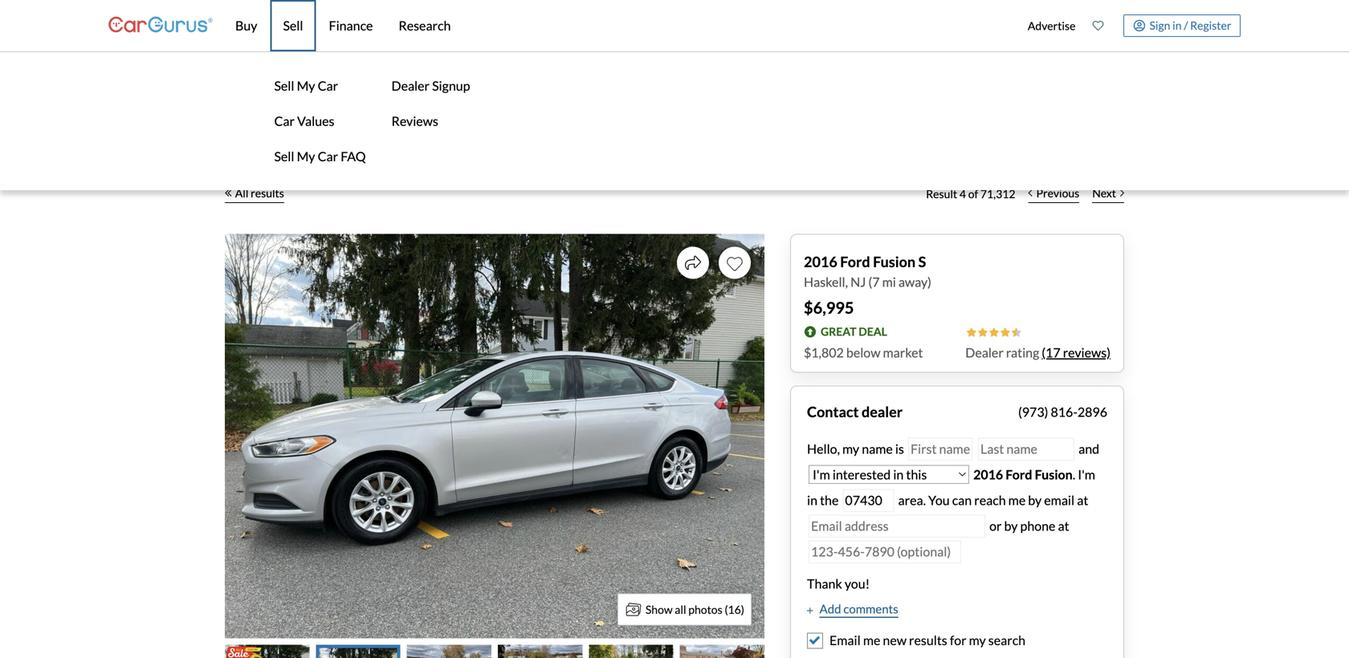 Task type: locate. For each thing, give the bounding box(es) containing it.
(17 reviews) button
[[1042, 343, 1111, 363]]

sell up car values
[[274, 78, 294, 94]]

0 horizontal spatial ford
[[841, 253, 871, 271]]

market
[[883, 345, 924, 361]]

menu containing sign in / register
[[1020, 3, 1241, 48]]

view vehicle photo 3 image
[[407, 646, 492, 659]]

my down car values
[[297, 149, 315, 164]]

sell inside sell my car link
[[274, 78, 294, 94]]

1 vertical spatial sell
[[274, 78, 294, 94]]

rating
[[1007, 345, 1040, 361]]

photos
[[689, 603, 723, 617]]

dealer rating (17 reviews)
[[966, 345, 1111, 361]]

0 vertical spatial results
[[251, 186, 284, 200]]

2 vertical spatial sell
[[274, 149, 294, 164]]

contact dealer
[[808, 404, 903, 421]]

menu bar containing buy
[[0, 0, 1350, 190]]

2 horizontal spatial menu
[[1020, 3, 1241, 48]]

1 vertical spatial my
[[297, 149, 315, 164]]

advertise link
[[1020, 3, 1085, 48]]

sell down car values
[[274, 149, 294, 164]]

email me new results for my search
[[830, 633, 1026, 649]]

. i'm in the
[[808, 467, 1096, 509]]

1 vertical spatial at
[[1059, 519, 1070, 534]]

dealer signup
[[392, 78, 470, 94]]

2 my from the top
[[297, 149, 315, 164]]

result
[[927, 187, 958, 201]]

fusion for 2016 ford fusion
[[1035, 467, 1073, 483]]

ford down last name field
[[1006, 467, 1033, 483]]

sign in / register menu item
[[1113, 14, 1241, 37]]

0 vertical spatial fusion
[[873, 253, 916, 271]]

show
[[646, 603, 673, 617]]

sign in / register
[[1150, 18, 1232, 32]]

me
[[1009, 493, 1026, 509], [864, 633, 881, 649]]

add comments
[[820, 602, 899, 617]]

sell
[[283, 18, 303, 33], [274, 78, 294, 94], [274, 149, 294, 164]]

results
[[251, 186, 284, 200], [910, 633, 948, 649]]

1 horizontal spatial at
[[1078, 493, 1089, 509]]

1 vertical spatial my
[[970, 633, 986, 649]]

sell inside popup button
[[283, 18, 303, 33]]

signup
[[432, 78, 470, 94]]

0 vertical spatial by
[[1029, 493, 1042, 509]]

0 vertical spatial in
[[1173, 18, 1182, 32]]

you
[[929, 493, 950, 509]]

is
[[896, 442, 905, 457]]

1 horizontal spatial by
[[1029, 493, 1042, 509]]

my
[[843, 442, 860, 457], [970, 633, 986, 649]]

fusion up the mi
[[873, 253, 916, 271]]

$1,802
[[804, 345, 844, 361]]

at right phone
[[1059, 519, 1070, 534]]

can
[[953, 493, 972, 509]]

for
[[950, 633, 967, 649]]

results inside the all results link
[[251, 186, 284, 200]]

(973) 816-2896
[[1019, 405, 1108, 420]]

car left faq on the top left of the page
[[318, 149, 338, 164]]

2016 ford fusion s haskell, nj (7 mi away)
[[804, 253, 932, 290]]

Last name field
[[979, 438, 1075, 461]]

1 vertical spatial ford
[[1006, 467, 1033, 483]]

1 vertical spatial in
[[808, 493, 818, 509]]

chevron left image
[[1029, 189, 1033, 197]]

sell my car link
[[271, 68, 369, 104]]

dealer
[[392, 78, 430, 94], [966, 345, 1004, 361]]

2016 for 2016 ford fusion
[[974, 467, 1004, 483]]

s
[[919, 253, 927, 271]]

sell right buy
[[283, 18, 303, 33]]

reviews)
[[1064, 345, 1111, 361]]

car for sell my car
[[318, 78, 338, 94]]

1 vertical spatial by
[[1005, 519, 1018, 534]]

all results
[[235, 186, 284, 200]]

0 vertical spatial dealer
[[392, 78, 430, 94]]

my up car values
[[297, 78, 315, 94]]

0 horizontal spatial results
[[251, 186, 284, 200]]

of
[[969, 187, 979, 201]]

1 horizontal spatial results
[[910, 633, 948, 649]]

register
[[1191, 18, 1232, 32]]

in left the
[[808, 493, 818, 509]]

at
[[1078, 493, 1089, 509], [1059, 519, 1070, 534]]

reviews
[[392, 113, 439, 129]]

/
[[1185, 18, 1189, 32]]

or by phone at
[[990, 519, 1070, 534]]

my
[[297, 78, 315, 94], [297, 149, 315, 164]]

ford
[[841, 253, 871, 271], [1006, 467, 1033, 483]]

dealer left rating
[[966, 345, 1004, 361]]

view vehicle photo 1 image
[[225, 646, 310, 659]]

in
[[1173, 18, 1182, 32], [808, 493, 818, 509]]

next link
[[1086, 176, 1131, 212]]

great deal
[[821, 325, 888, 339]]

add comments button
[[808, 601, 899, 619]]

1 horizontal spatial ford
[[1006, 467, 1033, 483]]

me left new
[[864, 633, 881, 649]]

car left values on the left top of the page
[[274, 113, 295, 129]]

ford up nj
[[841, 253, 871, 271]]

2016 up reach
[[974, 467, 1004, 483]]

ford for 2016 ford fusion s haskell, nj (7 mi away)
[[841, 253, 871, 271]]

(973)
[[1019, 405, 1049, 420]]

previous link
[[1022, 176, 1086, 212]]

and
[[1077, 442, 1100, 457]]

1 horizontal spatial in
[[1173, 18, 1182, 32]]

0 vertical spatial ford
[[841, 253, 871, 271]]

fusion up 'email'
[[1035, 467, 1073, 483]]

view vehicle photo 5 image
[[589, 646, 674, 659]]

0 vertical spatial me
[[1009, 493, 1026, 509]]

1 horizontal spatial 2016
[[974, 467, 1004, 483]]

0 horizontal spatial by
[[1005, 519, 1018, 534]]

results right "all"
[[251, 186, 284, 200]]

menu
[[1020, 3, 1241, 48], [271, 68, 369, 174], [389, 68, 474, 139]]

my right for
[[970, 633, 986, 649]]

1 horizontal spatial my
[[970, 633, 986, 649]]

by
[[1029, 493, 1042, 509], [1005, 519, 1018, 534]]

0 vertical spatial my
[[297, 78, 315, 94]]

0 vertical spatial 2016
[[804, 253, 838, 271]]

1 horizontal spatial fusion
[[1035, 467, 1073, 483]]

0 horizontal spatial fusion
[[873, 253, 916, 271]]

0 vertical spatial sell
[[283, 18, 303, 33]]

1 horizontal spatial me
[[1009, 493, 1026, 509]]

0 horizontal spatial 2016
[[804, 253, 838, 271]]

816-
[[1051, 405, 1078, 420]]

2016 inside 2016 ford fusion s haskell, nj (7 mi away)
[[804, 253, 838, 271]]

chevron double left image
[[225, 189, 232, 197]]

0 vertical spatial car
[[318, 78, 338, 94]]

dealer for dealer signup
[[392, 78, 430, 94]]

car up car values link
[[318, 78, 338, 94]]

dealer up the reviews
[[392, 78, 430, 94]]

by left 'email'
[[1029, 493, 1042, 509]]

2 vertical spatial car
[[318, 149, 338, 164]]

next
[[1093, 186, 1117, 200]]

thank you!
[[808, 577, 870, 592]]

in left /
[[1173, 18, 1182, 32]]

me down 2016 ford fusion
[[1009, 493, 1026, 509]]

sell button
[[270, 0, 316, 51]]

fusion
[[873, 253, 916, 271], [1035, 467, 1073, 483]]

sign in / register link
[[1124, 14, 1241, 37]]

away)
[[899, 274, 932, 290]]

at right 'email'
[[1078, 493, 1089, 509]]

all results link
[[225, 176, 284, 212]]

by right the or
[[1005, 519, 1018, 534]]

2016
[[804, 253, 838, 271], [974, 467, 1004, 483]]

(16)
[[725, 603, 745, 617]]

fusion inside 2016 ford fusion s haskell, nj (7 mi away)
[[873, 253, 916, 271]]

dealer inside menu
[[392, 78, 430, 94]]

my left name
[[843, 442, 860, 457]]

results left for
[[910, 633, 948, 649]]

tab list
[[225, 646, 765, 659]]

4
[[960, 187, 967, 201]]

$6,995
[[804, 298, 855, 318]]

1 my from the top
[[297, 78, 315, 94]]

chevron right image
[[1121, 189, 1125, 197]]

0 horizontal spatial menu
[[271, 68, 369, 174]]

ford inside 2016 ford fusion s haskell, nj (7 mi away)
[[841, 253, 871, 271]]

ford for 2016 ford fusion
[[1006, 467, 1033, 483]]

i'm
[[1078, 467, 1096, 483]]

menu bar
[[0, 0, 1350, 190]]

sell inside the sell my car faq link
[[274, 149, 294, 164]]

0 vertical spatial at
[[1078, 493, 1089, 509]]

1 vertical spatial fusion
[[1035, 467, 1073, 483]]

1 vertical spatial 2016
[[974, 467, 1004, 483]]

0 horizontal spatial in
[[808, 493, 818, 509]]

0 horizontal spatial me
[[864, 633, 881, 649]]

my for sell my car
[[297, 78, 315, 94]]

name
[[862, 442, 893, 457]]

show all photos (16)
[[646, 603, 745, 617]]

1 horizontal spatial menu
[[389, 68, 474, 139]]

0 horizontal spatial at
[[1059, 519, 1070, 534]]

0 horizontal spatial my
[[843, 442, 860, 457]]

sell for sell my car
[[274, 78, 294, 94]]

Phone (optional) telephone field
[[809, 541, 962, 564]]

1 vertical spatial dealer
[[966, 345, 1004, 361]]

email
[[1045, 493, 1075, 509]]

buy
[[235, 18, 257, 33]]

2016 up haskell,
[[804, 253, 838, 271]]

car values
[[274, 113, 335, 129]]

0 horizontal spatial dealer
[[392, 78, 430, 94]]

1 horizontal spatial dealer
[[966, 345, 1004, 361]]



Task type: describe. For each thing, give the bounding box(es) containing it.
(7
[[869, 274, 880, 290]]

great
[[821, 325, 857, 339]]

sell my car
[[274, 78, 338, 94]]

view vehicle photo 6 image
[[680, 646, 765, 659]]

show all photos (16) link
[[618, 594, 752, 626]]

comments
[[844, 602, 899, 617]]

finance
[[329, 18, 373, 33]]

1 vertical spatial results
[[910, 633, 948, 649]]

Zip code field
[[843, 490, 895, 513]]

71,312
[[981, 187, 1016, 201]]

you!
[[845, 577, 870, 592]]

dealer
[[862, 404, 903, 421]]

.
[[1073, 467, 1076, 483]]

sell my car faq
[[274, 149, 366, 164]]

dealer signup link
[[389, 68, 474, 104]]

in inside . i'm in the
[[808, 493, 818, 509]]

previous
[[1037, 186, 1080, 200]]

my for sell my car faq
[[297, 149, 315, 164]]

car for sell my car faq
[[318, 149, 338, 164]]

plus image
[[808, 607, 814, 615]]

mi
[[883, 274, 897, 290]]

add
[[820, 602, 842, 617]]

$1,802 below market
[[804, 345, 924, 361]]

dealer for dealer rating (17 reviews)
[[966, 345, 1004, 361]]

hello, my name is
[[808, 442, 907, 457]]

sell for sell my car faq
[[274, 149, 294, 164]]

menu containing dealer signup
[[389, 68, 474, 139]]

area. you can reach me by email at
[[896, 493, 1089, 509]]

reach
[[975, 493, 1006, 509]]

area.
[[899, 493, 926, 509]]

advertise
[[1028, 19, 1076, 33]]

nj
[[851, 274, 866, 290]]

the
[[820, 493, 839, 509]]

2016 ford fusion
[[974, 467, 1073, 483]]

email
[[830, 633, 861, 649]]

menu containing sell my car
[[271, 68, 369, 174]]

user icon image
[[1134, 20, 1146, 32]]

2896
[[1078, 405, 1108, 420]]

values
[[297, 113, 335, 129]]

finance button
[[316, 0, 386, 51]]

cargurus logo homepage link link
[[108, 3, 213, 49]]

Email address email field
[[809, 515, 986, 538]]

buy button
[[223, 0, 270, 51]]

all
[[675, 603, 687, 617]]

share image
[[685, 255, 701, 271]]

haskell,
[[804, 274, 849, 290]]

1 vertical spatial car
[[274, 113, 295, 129]]

reviews link
[[389, 104, 474, 139]]

thank
[[808, 577, 843, 592]]

1 vertical spatial me
[[864, 633, 881, 649]]

contact
[[808, 404, 859, 421]]

research button
[[386, 0, 464, 51]]

cargurus logo homepage link image
[[108, 3, 213, 49]]

(17
[[1042, 345, 1061, 361]]

below
[[847, 345, 881, 361]]

sell for sell
[[283, 18, 303, 33]]

car values link
[[271, 104, 369, 139]]

deal
[[859, 325, 888, 339]]

phone
[[1021, 519, 1056, 534]]

research
[[399, 18, 451, 33]]

view vehicle photo 4 image
[[498, 646, 583, 659]]

advertisement region
[[382, 83, 967, 155]]

new
[[883, 633, 907, 649]]

hello,
[[808, 442, 840, 457]]

sell my car faq link
[[271, 139, 369, 174]]

First name field
[[909, 438, 973, 461]]

search
[[989, 633, 1026, 649]]

vehicle full photo image
[[225, 234, 765, 639]]

fusion for 2016 ford fusion s haskell, nj (7 mi away)
[[873, 253, 916, 271]]

or
[[990, 519, 1002, 534]]

faq
[[341, 149, 366, 164]]

in inside menu item
[[1173, 18, 1182, 32]]

0 vertical spatial my
[[843, 442, 860, 457]]

saved cars image
[[1093, 20, 1104, 31]]

all
[[235, 186, 249, 200]]

2016 for 2016 ford fusion s haskell, nj (7 mi away)
[[804, 253, 838, 271]]

sign
[[1150, 18, 1171, 32]]

result 4 of 71,312
[[927, 187, 1016, 201]]

view vehicle photo 2 image
[[316, 646, 401, 659]]



Task type: vqa. For each thing, say whether or not it's contained in the screenshot.
the bottom "My"
yes



